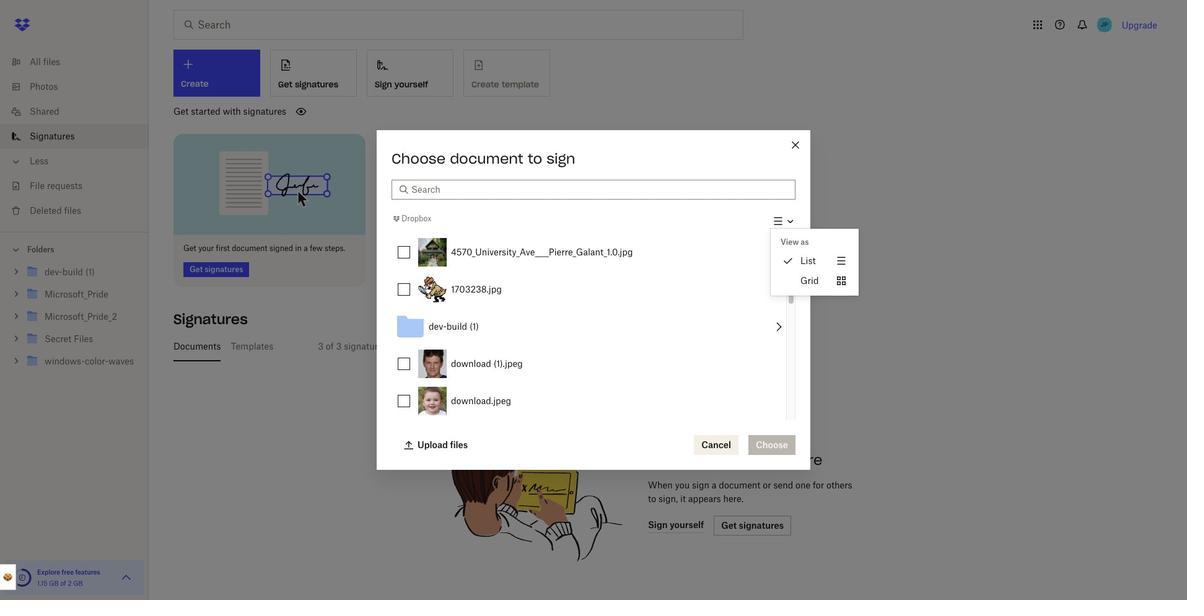 Task type: locate. For each thing, give the bounding box(es) containing it.
Search text field
[[412, 183, 789, 197]]

0 vertical spatial get
[[278, 79, 293, 90]]

1703238.jpg
[[451, 284, 502, 295]]

grid
[[801, 276, 819, 286]]

0 horizontal spatial yourself
[[395, 79, 428, 90]]

1 horizontal spatial to
[[648, 493, 657, 504]]

steps.
[[325, 243, 346, 253]]

of left signature
[[326, 341, 334, 351]]

0 horizontal spatial to
[[528, 150, 543, 167]]

1 horizontal spatial signatures
[[174, 310, 248, 328]]

send
[[774, 480, 794, 490]]

sign yourself button
[[367, 50, 454, 97]]

get left your
[[183, 243, 196, 253]]

document
[[450, 150, 524, 167], [232, 243, 268, 253], [719, 480, 761, 490]]

0 horizontal spatial sign
[[547, 150, 576, 167]]

to
[[528, 150, 543, 167], [648, 493, 657, 504]]

all files link
[[10, 50, 149, 74]]

features
[[75, 568, 100, 576]]

others
[[827, 480, 853, 490]]

a up appears at the bottom right
[[712, 480, 717, 490]]

sign inside dialog
[[547, 150, 576, 167]]

files right all
[[43, 56, 60, 67]]

sign up appears at the bottom right
[[692, 480, 710, 490]]

1 horizontal spatial files
[[64, 205, 81, 216]]

of inside explore free features 1.15 gb of 2 gb
[[60, 580, 66, 587]]

0 vertical spatial yourself
[[395, 79, 428, 90]]

1 horizontal spatial a
[[712, 480, 717, 490]]

1 vertical spatial a
[[712, 480, 717, 490]]

2 horizontal spatial document
[[719, 480, 761, 490]]

this
[[439, 341, 454, 351]]

0 horizontal spatial gb
[[49, 580, 59, 587]]

2
[[68, 580, 72, 587]]

sign,
[[659, 493, 678, 504]]

deleted files
[[30, 205, 81, 216]]

3
[[318, 341, 324, 351], [336, 341, 342, 351]]

1 vertical spatial requests
[[385, 341, 421, 351]]

1 horizontal spatial signatures
[[295, 79, 339, 90]]

0 vertical spatial document
[[450, 150, 524, 167]]

yourself inside button
[[395, 79, 428, 90]]

0 vertical spatial of
[[326, 341, 334, 351]]

1 horizontal spatial of
[[326, 341, 334, 351]]

0 horizontal spatial 3
[[318, 341, 324, 351]]

get signatures
[[278, 79, 339, 90]]

it
[[681, 493, 686, 504]]

signatures up templates
[[174, 310, 248, 328]]

0 vertical spatial signatures
[[30, 131, 75, 141]]

get up get started with signatures
[[278, 79, 293, 90]]

1 horizontal spatial gb
[[73, 580, 83, 587]]

appears
[[689, 493, 721, 504]]

gb
[[49, 580, 59, 587], [73, 580, 83, 587]]

yourself left is
[[522, 341, 555, 351]]

2 vertical spatial get
[[183, 243, 196, 253]]

0 horizontal spatial of
[[60, 580, 66, 587]]

0 horizontal spatial document
[[232, 243, 268, 253]]

sign
[[547, 150, 576, 167], [692, 480, 710, 490]]

1 horizontal spatial documents
[[648, 451, 730, 468]]

view as
[[781, 238, 809, 247]]

1 vertical spatial get
[[174, 106, 189, 117]]

signed
[[270, 243, 293, 253]]

appear
[[735, 451, 786, 468]]

sign yourself
[[375, 79, 428, 90]]

sign inside 'when you sign a document or send one for others to sign, it appears here.'
[[692, 480, 710, 490]]

sign up search text box
[[547, 150, 576, 167]]

signatures inside list item
[[30, 131, 75, 141]]

you
[[675, 480, 690, 490]]

free
[[62, 568, 74, 576]]

documents up you at the bottom right
[[648, 451, 730, 468]]

yourself right 'sign'
[[395, 79, 428, 90]]

download (1).jpeg button
[[414, 345, 787, 383]]

yourself
[[395, 79, 428, 90], [522, 341, 555, 351]]

documents
[[174, 341, 221, 352], [648, 451, 730, 468]]

get left the started
[[174, 106, 189, 117]]

requests
[[47, 180, 82, 191], [385, 341, 421, 351]]

1 vertical spatial of
[[60, 580, 66, 587]]

0 horizontal spatial files
[[43, 56, 60, 67]]

of left 2
[[60, 580, 66, 587]]

group
[[0, 259, 149, 382]]

1 horizontal spatial sign
[[692, 480, 710, 490]]

get inside get signatures button
[[278, 79, 293, 90]]

download.jpeg
[[451, 396, 511, 406]]

2 vertical spatial document
[[719, 480, 761, 490]]

document inside 'when you sign a document or send one for others to sign, it appears here.'
[[719, 480, 761, 490]]

choose document to sign dialog
[[377, 130, 859, 600]]

get
[[278, 79, 293, 90], [174, 106, 189, 117], [183, 243, 196, 253]]

gb right 2
[[73, 580, 83, 587]]

less image
[[10, 156, 22, 168]]

dev-build (1) button
[[392, 308, 787, 345]]

1 vertical spatial signatures
[[174, 310, 248, 328]]

signatures list item
[[0, 124, 149, 149]]

signatures
[[30, 131, 75, 141], [174, 310, 248, 328]]

signatures
[[295, 79, 339, 90], [243, 106, 286, 117]]

1 horizontal spatial 3
[[336, 341, 342, 351]]

1 vertical spatial to
[[648, 493, 657, 504]]

month.
[[456, 341, 485, 351]]

list
[[0, 42, 149, 232]]

files
[[43, 56, 60, 67], [64, 205, 81, 216]]

(1)
[[470, 321, 479, 332]]

your
[[198, 243, 214, 253]]

a
[[304, 243, 308, 253], [712, 480, 717, 490]]

1 vertical spatial document
[[232, 243, 268, 253]]

when you sign a document or send one for others to sign, it appears here.
[[648, 480, 853, 504]]

files for all files
[[43, 56, 60, 67]]

0 horizontal spatial signatures
[[30, 131, 75, 141]]

requests left left
[[385, 341, 421, 351]]

1 vertical spatial signatures
[[243, 106, 286, 117]]

documents left templates
[[174, 341, 221, 352]]

of
[[326, 341, 334, 351], [60, 580, 66, 587]]

0 horizontal spatial documents
[[174, 341, 221, 352]]

one
[[796, 480, 811, 490]]

1 vertical spatial yourself
[[522, 341, 555, 351]]

tab list
[[169, 331, 1153, 361]]

0 horizontal spatial requests
[[47, 180, 82, 191]]

files down file requests link
[[64, 205, 81, 216]]

row group inside choose document to sign dialog
[[392, 234, 787, 600]]

1 vertical spatial files
[[64, 205, 81, 216]]

few
[[310, 243, 323, 253]]

signatures down shared
[[30, 131, 75, 141]]

requests up deleted files
[[47, 180, 82, 191]]

upgrade
[[1122, 20, 1158, 30]]

gb right the 1.15
[[49, 580, 59, 587]]

0 vertical spatial signatures
[[295, 79, 339, 90]]

deleted files link
[[10, 198, 149, 223]]

file requests
[[30, 180, 82, 191]]

dropbox link
[[392, 213, 432, 225]]

signatures inside button
[[295, 79, 339, 90]]

of inside 'tab list'
[[326, 341, 334, 351]]

1 vertical spatial documents
[[648, 451, 730, 468]]

get for get started with signatures
[[174, 106, 189, 117]]

left
[[423, 341, 436, 351]]

signing
[[488, 341, 520, 351]]

1 horizontal spatial document
[[450, 150, 524, 167]]

0 vertical spatial to
[[528, 150, 543, 167]]

0 vertical spatial a
[[304, 243, 308, 253]]

0 vertical spatial sign
[[547, 150, 576, 167]]

2 3 from the left
[[336, 341, 342, 351]]

0 vertical spatial documents
[[174, 341, 221, 352]]

dev-build (1)
[[429, 321, 479, 332]]

row group containing 4570_university_ave____pierre_galant_1.0.jpg
[[392, 234, 787, 600]]

explore
[[37, 568, 60, 576]]

1 horizontal spatial requests
[[385, 341, 421, 351]]

is
[[557, 341, 564, 351]]

row group
[[392, 234, 787, 600]]

view
[[781, 238, 799, 247]]

0 vertical spatial files
[[43, 56, 60, 67]]

templates
[[231, 341, 274, 352]]

file requests link
[[10, 174, 149, 198]]

documents for documents
[[174, 341, 221, 352]]

1 horizontal spatial yourself
[[522, 341, 555, 351]]

dropbox image
[[10, 12, 35, 37]]

a right in
[[304, 243, 308, 253]]

1 vertical spatial sign
[[692, 480, 710, 490]]

deleted
[[30, 205, 62, 216]]



Task type: vqa. For each thing, say whether or not it's contained in the screenshot.
Shared
yes



Task type: describe. For each thing, give the bounding box(es) containing it.
quota usage element
[[12, 568, 32, 588]]

started
[[191, 106, 221, 117]]

for
[[813, 480, 825, 490]]

1703238.jpg button
[[414, 271, 787, 308]]

build
[[447, 321, 468, 332]]

dropbox
[[402, 214, 432, 223]]

sign
[[375, 79, 392, 90]]

to inside 'when you sign a document or send one for others to sign, it appears here.'
[[648, 493, 657, 504]]

unlimited.
[[566, 341, 608, 351]]

or
[[763, 480, 772, 490]]

photos link
[[10, 74, 149, 99]]

signature
[[344, 341, 383, 351]]

4570_university_ave____pierre_galant_1.0.jpg button
[[414, 234, 787, 271]]

to inside dialog
[[528, 150, 543, 167]]

get for get signatures
[[278, 79, 293, 90]]

list radio item
[[771, 251, 859, 271]]

as
[[801, 238, 809, 247]]

list
[[801, 256, 816, 266]]

tab list containing 3 of 3 signature requests left this month. signing yourself is unlimited.
[[169, 331, 1153, 361]]

choose
[[392, 150, 446, 167]]

folders
[[27, 245, 54, 254]]

signatures link
[[10, 124, 149, 149]]

all
[[30, 56, 41, 67]]

shared link
[[10, 99, 149, 124]]

documents appear here
[[648, 451, 823, 468]]

here.
[[724, 493, 744, 504]]

get your first document signed in a few steps.
[[183, 243, 346, 253]]

document inside dialog
[[450, 150, 524, 167]]

download
[[451, 358, 491, 369]]

file
[[30, 180, 45, 191]]

0 vertical spatial requests
[[47, 180, 82, 191]]

get for get your first document signed in a few steps.
[[183, 243, 196, 253]]

0 horizontal spatial a
[[304, 243, 308, 253]]

get started with signatures
[[174, 106, 286, 117]]

1.15
[[37, 580, 47, 587]]

less
[[30, 156, 49, 166]]

1 3 from the left
[[318, 341, 324, 351]]

3 of 3 signature requests left this month. signing yourself is unlimited.
[[318, 341, 608, 351]]

a inside 'when you sign a document or send one for others to sign, it appears here.'
[[712, 480, 717, 490]]

with
[[223, 106, 241, 117]]

explore free features 1.15 gb of 2 gb
[[37, 568, 100, 587]]

0 horizontal spatial signatures
[[243, 106, 286, 117]]

documents for documents appear here
[[648, 451, 730, 468]]

2 gb from the left
[[73, 580, 83, 587]]

get signatures button
[[270, 50, 357, 97]]

first
[[216, 243, 230, 253]]

1 gb from the left
[[49, 580, 59, 587]]

here
[[790, 451, 823, 468]]

folders button
[[0, 240, 149, 259]]

upgrade link
[[1122, 20, 1158, 30]]

in
[[295, 243, 302, 253]]

list containing all files
[[0, 42, 149, 232]]

shared
[[30, 106, 59, 117]]

requests inside 'tab list'
[[385, 341, 421, 351]]

grid radio item
[[771, 271, 859, 291]]

download (1).jpeg
[[451, 358, 523, 369]]

files for deleted files
[[64, 205, 81, 216]]

(1).jpeg
[[494, 358, 523, 369]]

choose document to sign
[[392, 150, 576, 167]]

all files
[[30, 56, 60, 67]]

download.jpeg button
[[414, 383, 787, 420]]

when
[[648, 480, 673, 490]]

4570_university_ave____pierre_galant_1.0.jpg
[[451, 247, 633, 257]]

photos
[[30, 81, 58, 92]]

dev-
[[429, 321, 447, 332]]



